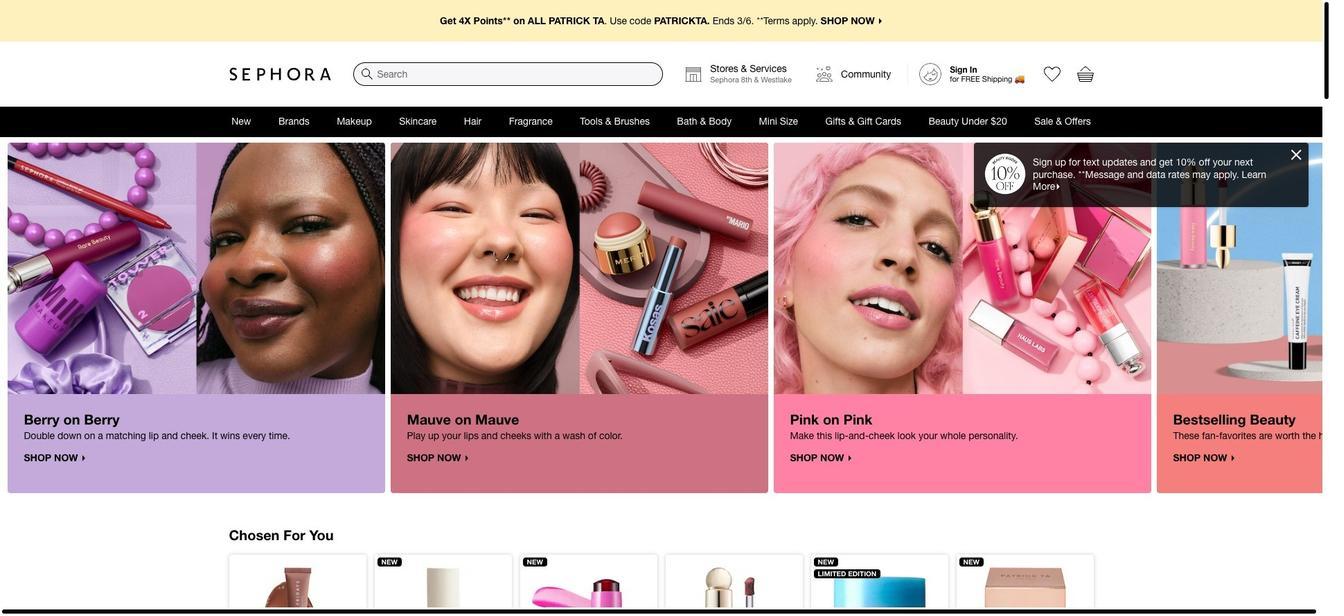 Task type: describe. For each thing, give the bounding box(es) containing it.
Search search field
[[354, 63, 662, 85]]

laneige - lip sleeping mask intense hydration with vitamin c image
[[822, 566, 937, 615]]

rare beauty by selena gomez - soft pinch liquid blush image
[[676, 566, 791, 615]]

sephora homepage image
[[229, 67, 331, 81]]

summer fridays - dream lip oil for moisturizing sheer coverage image
[[386, 566, 501, 615]]



Task type: vqa. For each thing, say whether or not it's contained in the screenshot.
The Patrick Ta - Major Headlines Double-Take Crème & Powder Blush Duo image
yes



Task type: locate. For each thing, give the bounding box(es) containing it.
None field
[[353, 62, 663, 86]]

None search field
[[353, 62, 663, 86]]

patrick ta - major headlines double-take crème & powder blush duo image
[[967, 566, 1082, 615]]

go to basket image
[[1077, 66, 1094, 82]]

close message image
[[1291, 150, 1302, 160]]

summer fridays - lip butter balm for hydration & shine image
[[240, 566, 355, 615]]

section
[[0, 0, 1323, 608]]

milk makeup - cooling water jelly tint lip + cheek blush stain image
[[531, 566, 646, 615]]



